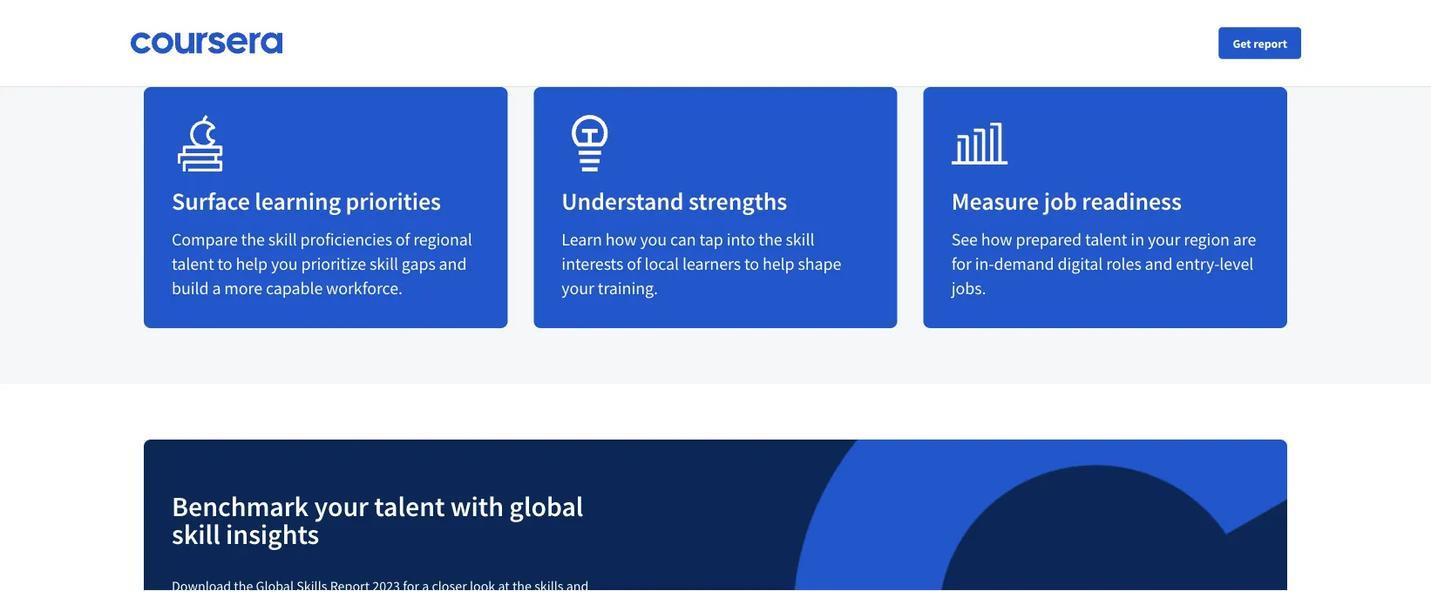 Task type: vqa. For each thing, say whether or not it's contained in the screenshot.
the "these"
yes



Task type: locate. For each thing, give the bounding box(es) containing it.
talent left with
[[374, 489, 445, 524]]

insights
[[217, 22, 273, 44], [226, 517, 319, 552]]

0 vertical spatial you
[[640, 229, 667, 251]]

of
[[923, 22, 937, 44], [396, 229, 410, 251], [627, 253, 641, 275]]

of up training.
[[627, 253, 641, 275]]

0 horizontal spatial help
[[236, 253, 268, 275]]

1 horizontal spatial help
[[763, 253, 795, 275]]

and right roles
[[1145, 253, 1173, 275]]

your inside benchmark your talent with global skill insights
[[314, 489, 369, 524]]

1 horizontal spatial how
[[981, 229, 1013, 251]]

1 horizontal spatial in
[[1131, 229, 1145, 251]]

are
[[1233, 229, 1257, 251]]

skill
[[268, 229, 297, 251], [786, 229, 815, 251], [370, 253, 398, 275], [172, 517, 220, 552]]

2 how from the left
[[981, 229, 1013, 251]]

1 horizontal spatial of
[[627, 253, 641, 275]]

how up in-
[[981, 229, 1013, 251]]

help left shape
[[763, 253, 795, 275]]

help
[[236, 253, 268, 275], [763, 253, 795, 275]]

see how prepared talent in your region are for in-demand digital roles and entry-level jobs.
[[952, 229, 1257, 300]]

report
[[1254, 35, 1288, 51]]

of up gaps at the top left of page
[[396, 229, 410, 251]]

more
[[224, 278, 262, 300]]

capable
[[266, 278, 323, 300]]

skill inside 'learn how you can tap into the skill interests of local learners to help shape your training.'
[[786, 229, 815, 251]]

0 vertical spatial of
[[923, 22, 937, 44]]

you up local
[[640, 229, 667, 251]]

of right era
[[923, 22, 937, 44]]

1 vertical spatial you
[[271, 253, 298, 275]]

and inside see how prepared talent in your region are for in-demand digital roles and entry-level jobs.
[[1145, 253, 1173, 275]]

gaps
[[402, 253, 436, 275]]

how up interests
[[606, 229, 637, 251]]

1 the from the left
[[241, 229, 265, 251]]

1 vertical spatial insights
[[226, 517, 319, 552]]

talent
[[740, 22, 782, 44], [1085, 229, 1128, 251], [172, 253, 214, 275], [374, 489, 445, 524]]

prioritize
[[301, 253, 366, 275]]

you up "capable"
[[271, 253, 298, 275]]

the right compare
[[241, 229, 265, 251]]

global
[[509, 489, 584, 524]]

regional
[[413, 229, 472, 251]]

you inside compare the skill proficiencies of regional talent to help you prioritize skill gaps and build a more capable workforce.
[[271, 253, 298, 275]]

in
[[849, 22, 863, 44], [1131, 229, 1145, 251]]

how for understand
[[606, 229, 637, 251]]

the
[[241, 229, 265, 251], [759, 229, 783, 251]]

workforce
[[413, 22, 485, 44]]

and inside compare the skill proficiencies of regional talent to help you prioritize skill gaps and build a more capable workforce.
[[439, 253, 467, 275]]

for
[[952, 253, 972, 275]]

of inside 'learn how you can tap into the skill interests of local learners to help shape your training.'
[[627, 253, 641, 275]]

the inside compare the skill proficiencies of regional talent to help you prioritize skill gaps and build a more capable workforce.
[[241, 229, 265, 251]]

of inside compare the skill proficiencies of regional talent to help you prioritize skill gaps and build a more capable workforce.
[[396, 229, 410, 251]]

how
[[606, 229, 637, 251], [981, 229, 1013, 251]]

talent up build
[[172, 253, 214, 275]]

the inside 'learn how you can tap into the skill interests of local learners to help shape your training.'
[[759, 229, 783, 251]]

how inside 'learn how you can tap into the skill interests of local learners to help shape your training.'
[[606, 229, 637, 251]]

1 how from the left
[[606, 229, 637, 251]]

and left 'prepare' on the top of page
[[649, 22, 677, 44]]

this
[[866, 22, 893, 44]]

these
[[174, 22, 214, 44]]

1 vertical spatial of
[[396, 229, 410, 251]]

strengths
[[689, 186, 787, 217]]

surface learning priorities
[[172, 186, 441, 217]]

help up more in the left of the page
[[236, 253, 268, 275]]

how inside see how prepared talent in your region are for in-demand digital roles and entry-level jobs.
[[981, 229, 1013, 251]]

measure
[[952, 186, 1039, 217]]

and down regional
[[439, 253, 467, 275]]

0 horizontal spatial you
[[271, 253, 298, 275]]

your inside 'learn how you can tap into the skill interests of local learners to help shape your training.'
[[562, 278, 594, 300]]

prepare
[[680, 22, 737, 44]]

understand
[[562, 186, 684, 217]]

use these insights to strengthen your workforce development strategy and prepare talent to thrive in this era of rapid innovation.
[[144, 22, 1063, 44]]

benchmark
[[172, 489, 309, 524]]

to down into
[[744, 253, 759, 275]]

0 vertical spatial insights
[[217, 22, 273, 44]]

jobs.
[[952, 278, 986, 300]]

benchmark your talent with global skill insights link
[[137, 433, 1295, 592]]

2 the from the left
[[759, 229, 783, 251]]

1 horizontal spatial you
[[640, 229, 667, 251]]

in inside see how prepared talent in your region are for in-demand digital roles and entry-level jobs.
[[1131, 229, 1145, 251]]

talent inside compare the skill proficiencies of regional talent to help you prioritize skill gaps and build a more capable workforce.
[[172, 253, 214, 275]]

1 horizontal spatial the
[[759, 229, 783, 251]]

you
[[640, 229, 667, 251], [271, 253, 298, 275]]

region
[[1184, 229, 1230, 251]]

get
[[1233, 35, 1251, 51]]

talent up roles
[[1085, 229, 1128, 251]]

your
[[377, 22, 409, 44], [1148, 229, 1181, 251], [562, 278, 594, 300], [314, 489, 369, 524]]

in up roles
[[1131, 229, 1145, 251]]

the right into
[[759, 229, 783, 251]]

to up a
[[217, 253, 232, 275]]

local
[[645, 253, 679, 275]]

2 help from the left
[[763, 253, 795, 275]]

0 vertical spatial in
[[849, 22, 863, 44]]

learn how you can tap into the skill interests of local learners to help shape your training.
[[562, 229, 842, 300]]

digital
[[1058, 253, 1103, 275]]

era
[[896, 22, 919, 44]]

2 horizontal spatial and
[[1145, 253, 1173, 275]]

demand
[[994, 253, 1055, 275]]

0 horizontal spatial of
[[396, 229, 410, 251]]

and
[[649, 22, 677, 44], [439, 253, 467, 275], [1145, 253, 1173, 275]]

surface
[[172, 186, 250, 217]]

in-
[[975, 253, 994, 275]]

0 horizontal spatial the
[[241, 229, 265, 251]]

0 horizontal spatial how
[[606, 229, 637, 251]]

get report
[[1233, 35, 1288, 51]]

coursera logo image
[[130, 32, 283, 54]]

innovation.
[[981, 22, 1063, 44]]

in left the this
[[849, 22, 863, 44]]

2 vertical spatial of
[[627, 253, 641, 275]]

0 horizontal spatial and
[[439, 253, 467, 275]]

1 vertical spatial in
[[1131, 229, 1145, 251]]

workforce.
[[326, 278, 403, 300]]

to
[[276, 22, 291, 44], [786, 22, 801, 44], [217, 253, 232, 275], [744, 253, 759, 275]]

1 help from the left
[[236, 253, 268, 275]]



Task type: describe. For each thing, give the bounding box(es) containing it.
prepared
[[1016, 229, 1082, 251]]

0 horizontal spatial in
[[849, 22, 863, 44]]

to left strengthen
[[276, 22, 291, 44]]

job
[[1044, 186, 1077, 217]]

to inside 'learn how you can tap into the skill interests of local learners to help shape your training.'
[[744, 253, 759, 275]]

and for surface learning priorities
[[439, 253, 467, 275]]

skill inside benchmark your talent with global skill insights
[[172, 517, 220, 552]]

tap
[[700, 229, 723, 251]]

can
[[670, 229, 696, 251]]

measure job readiness
[[952, 186, 1182, 217]]

talent inside benchmark your talent with global skill insights
[[374, 489, 445, 524]]

entry-
[[1176, 253, 1220, 275]]

to inside compare the skill proficiencies of regional talent to help you prioritize skill gaps and build a more capable workforce.
[[217, 253, 232, 275]]

learning
[[255, 186, 341, 217]]

with
[[450, 489, 504, 524]]

a
[[212, 278, 221, 300]]

see
[[952, 229, 978, 251]]

shape
[[798, 253, 842, 275]]

and for measure job readiness
[[1145, 253, 1173, 275]]

readiness
[[1082, 186, 1182, 217]]

you inside 'learn how you can tap into the skill interests of local learners to help shape your training.'
[[640, 229, 667, 251]]

thrive
[[804, 22, 846, 44]]

strategy
[[588, 22, 646, 44]]

roles
[[1107, 253, 1142, 275]]

build
[[172, 278, 209, 300]]

talent right 'prepare' on the top of page
[[740, 22, 782, 44]]

interests
[[562, 253, 624, 275]]

your inside see how prepared talent in your region are for in-demand digital roles and entry-level jobs.
[[1148, 229, 1181, 251]]

how for measure
[[981, 229, 1013, 251]]

talent inside see how prepared talent in your region are for in-demand digital roles and entry-level jobs.
[[1085, 229, 1128, 251]]

benchmark your talent with global skill insights
[[172, 489, 584, 552]]

level
[[1220, 253, 1254, 275]]

to left thrive in the right of the page
[[786, 22, 801, 44]]

help inside 'learn how you can tap into the skill interests of local learners to help shape your training.'
[[763, 253, 795, 275]]

development
[[488, 22, 585, 44]]

use
[[144, 22, 171, 44]]

learn
[[562, 229, 602, 251]]

1 horizontal spatial and
[[649, 22, 677, 44]]

priorities
[[346, 186, 441, 217]]

compare
[[172, 229, 238, 251]]

rapid
[[940, 22, 978, 44]]

proficiencies
[[300, 229, 392, 251]]

training.
[[598, 278, 658, 300]]

compare the skill proficiencies of regional talent to help you prioritize skill gaps and build a more capable workforce.
[[172, 229, 472, 300]]

help inside compare the skill proficiencies of regional talent to help you prioritize skill gaps and build a more capable workforce.
[[236, 253, 268, 275]]

get report button
[[1219, 27, 1302, 59]]

into
[[727, 229, 755, 251]]

strengthen
[[295, 22, 373, 44]]

2 horizontal spatial of
[[923, 22, 937, 44]]

learners
[[683, 253, 741, 275]]

insights inside benchmark your talent with global skill insights
[[226, 517, 319, 552]]

understand strengths
[[562, 186, 787, 217]]



